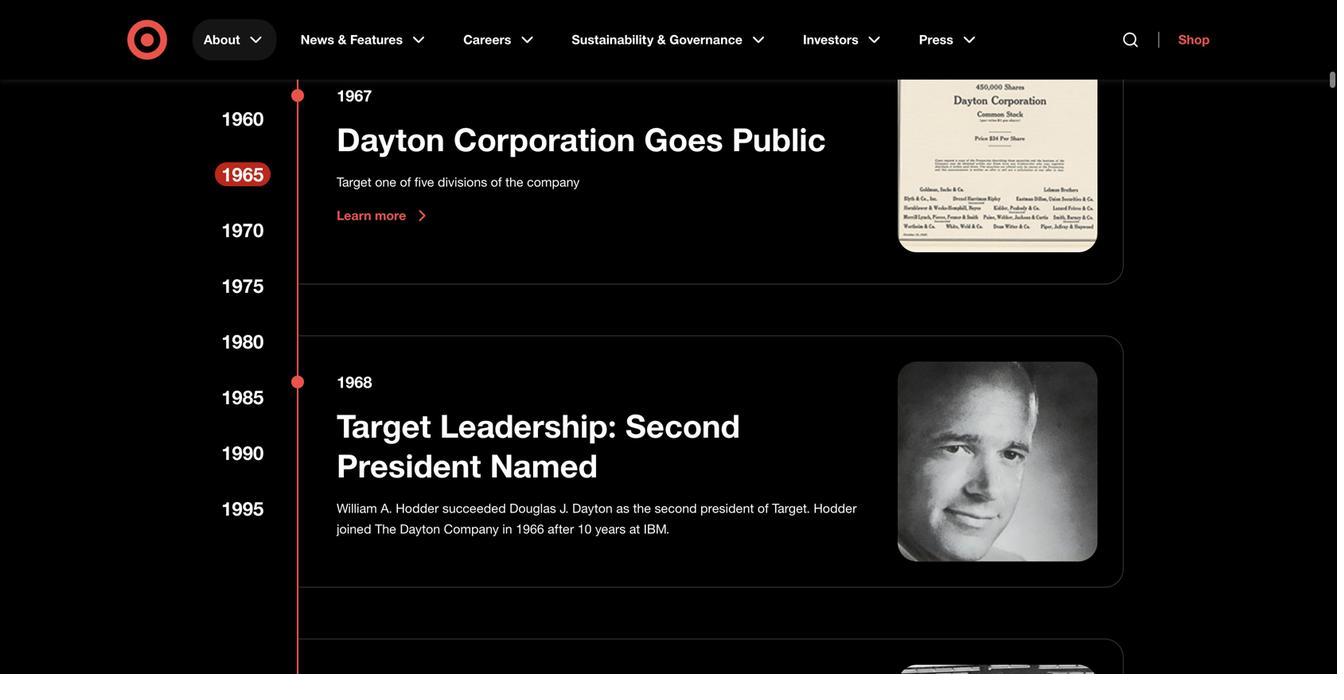 Task type: locate. For each thing, give the bounding box(es) containing it.
the right as
[[633, 501, 651, 516]]

president
[[701, 501, 754, 516]]

target one of five divisions of the company
[[337, 175, 580, 190]]

target left one
[[337, 175, 372, 190]]

douglas
[[510, 501, 556, 516]]

of right "divisions"
[[491, 175, 502, 190]]

0 horizontal spatial hodder
[[396, 501, 439, 516]]

0 horizontal spatial the
[[505, 175, 524, 190]]

after
[[548, 521, 574, 537]]

1 horizontal spatial the
[[633, 501, 651, 516]]

dayton
[[337, 120, 445, 159], [572, 501, 613, 516], [400, 521, 440, 537]]

years
[[595, 521, 626, 537]]

at
[[629, 521, 640, 537]]

2 & from the left
[[657, 32, 666, 47]]

the inside william a. hodder succeeded douglas j. dayton as the second president of target. hodder joined the dayton company in 1966 after 10 years at ibm.
[[633, 501, 651, 516]]

joined
[[337, 521, 371, 537]]

1 horizontal spatial hodder
[[814, 501, 857, 516]]

learn more
[[337, 208, 406, 223]]

1980
[[221, 330, 264, 353]]

& right news
[[338, 32, 347, 47]]

1 horizontal spatial &
[[657, 32, 666, 47]]

careers
[[463, 32, 511, 47]]

investors link
[[792, 19, 895, 61]]

1 vertical spatial target
[[337, 406, 431, 445]]

president
[[337, 446, 481, 485]]

learn
[[337, 208, 371, 223]]

governance
[[670, 32, 743, 47]]

1965 link
[[215, 162, 271, 186]]

of
[[400, 175, 411, 190], [491, 175, 502, 190], [758, 501, 769, 516]]

investors
[[803, 32, 859, 47]]

2 horizontal spatial of
[[758, 501, 769, 516]]

news & features link
[[289, 19, 440, 61]]

more
[[375, 208, 406, 223]]

about link
[[193, 19, 277, 61]]

shop
[[1179, 32, 1210, 47]]

news
[[301, 32, 334, 47]]

target for target one of five divisions of the company
[[337, 175, 372, 190]]

1995 link
[[215, 497, 271, 521]]

sustainability
[[572, 32, 654, 47]]

the
[[505, 175, 524, 190], [633, 501, 651, 516]]

one
[[375, 175, 397, 190]]

second
[[626, 406, 740, 445]]

1 & from the left
[[338, 32, 347, 47]]

dayton corporation goes public
[[337, 120, 826, 159]]

0 horizontal spatial &
[[338, 32, 347, 47]]

dayton corporation goes public button
[[337, 120, 826, 159]]

1966
[[516, 521, 544, 537]]

dayton up one
[[337, 120, 445, 159]]

0 vertical spatial the
[[505, 175, 524, 190]]

about
[[204, 32, 240, 47]]

target inside target leadership: second president named
[[337, 406, 431, 445]]

1 vertical spatial the
[[633, 501, 651, 516]]

target up president
[[337, 406, 431, 445]]

& left 'governance'
[[657, 32, 666, 47]]

the left company on the top
[[505, 175, 524, 190]]

william a. hodder succeeded douglas j. dayton as the second president of target. hodder joined the dayton company in 1966 after 10 years at ibm.
[[337, 501, 857, 537]]

0 vertical spatial target
[[337, 175, 372, 190]]

target.
[[772, 501, 810, 516]]

1970
[[221, 219, 264, 242]]

& inside 'link'
[[338, 32, 347, 47]]

target
[[337, 175, 372, 190], [337, 406, 431, 445]]

1960 link
[[215, 107, 271, 131]]

hodder right a.
[[396, 501, 439, 516]]

target leadership: second president named
[[337, 406, 740, 485]]

2 hodder from the left
[[814, 501, 857, 516]]

2 target from the top
[[337, 406, 431, 445]]

j.
[[560, 501, 569, 516]]

dayton right "the"
[[400, 521, 440, 537]]

&
[[338, 32, 347, 47], [657, 32, 666, 47]]

& inside "link"
[[657, 32, 666, 47]]

1975
[[221, 274, 264, 297]]

0 vertical spatial dayton
[[337, 120, 445, 159]]

hodder right target. at the right bottom
[[814, 501, 857, 516]]

of left target. at the right bottom
[[758, 501, 769, 516]]

the
[[375, 521, 396, 537]]

1 target from the top
[[337, 175, 372, 190]]

leadership:
[[440, 406, 617, 445]]

0 horizontal spatial of
[[400, 175, 411, 190]]

of left "five"
[[400, 175, 411, 190]]

shop link
[[1159, 32, 1210, 48]]

public
[[732, 120, 826, 159]]

a man with a large forehead image
[[898, 362, 1098, 562]]

1968
[[337, 373, 372, 392]]

dayton up the "10"
[[572, 501, 613, 516]]

william
[[337, 501, 377, 516]]

hodder
[[396, 501, 439, 516], [814, 501, 857, 516]]



Task type: vqa. For each thing, say whether or not it's contained in the screenshot.
top "Learn more" button
no



Task type: describe. For each thing, give the bounding box(es) containing it.
a.
[[381, 501, 392, 516]]

dayton inside button
[[337, 120, 445, 159]]

sustainability & governance link
[[561, 19, 779, 61]]

text, letter image
[[898, 53, 1098, 252]]

of inside william a. hodder succeeded douglas j. dayton as the second president of target. hodder joined the dayton company in 1966 after 10 years at ibm.
[[758, 501, 769, 516]]

news & features
[[301, 32, 403, 47]]

succeeded
[[442, 501, 506, 516]]

1975 link
[[215, 274, 271, 298]]

1980 link
[[215, 330, 271, 353]]

1985
[[221, 386, 264, 409]]

1970 link
[[215, 218, 271, 242]]

five
[[415, 175, 434, 190]]

1 horizontal spatial of
[[491, 175, 502, 190]]

second
[[655, 501, 697, 516]]

features
[[350, 32, 403, 47]]

& for features
[[338, 32, 347, 47]]

1965
[[221, 163, 264, 186]]

learn more button
[[337, 206, 432, 225]]

2 vertical spatial dayton
[[400, 521, 440, 537]]

10
[[578, 521, 592, 537]]

press link
[[908, 19, 990, 61]]

in
[[503, 521, 512, 537]]

named
[[490, 446, 598, 485]]

company
[[444, 521, 499, 537]]

1990 link
[[215, 441, 271, 465]]

1 vertical spatial dayton
[[572, 501, 613, 516]]

1960
[[221, 107, 264, 130]]

goes
[[644, 120, 723, 159]]

1990
[[221, 441, 264, 465]]

press
[[919, 32, 954, 47]]

ibm.
[[644, 521, 670, 537]]

1967
[[337, 86, 372, 105]]

& for governance
[[657, 32, 666, 47]]

careers link
[[452, 19, 548, 61]]

sustainability & governance
[[572, 32, 743, 47]]

1 hodder from the left
[[396, 501, 439, 516]]

corporation
[[454, 120, 635, 159]]

company
[[527, 175, 580, 190]]

1995
[[221, 497, 264, 520]]

1985 link
[[215, 385, 271, 409]]

divisions
[[438, 175, 487, 190]]

target for target leadership: second president named
[[337, 406, 431, 445]]

as
[[616, 501, 630, 516]]



